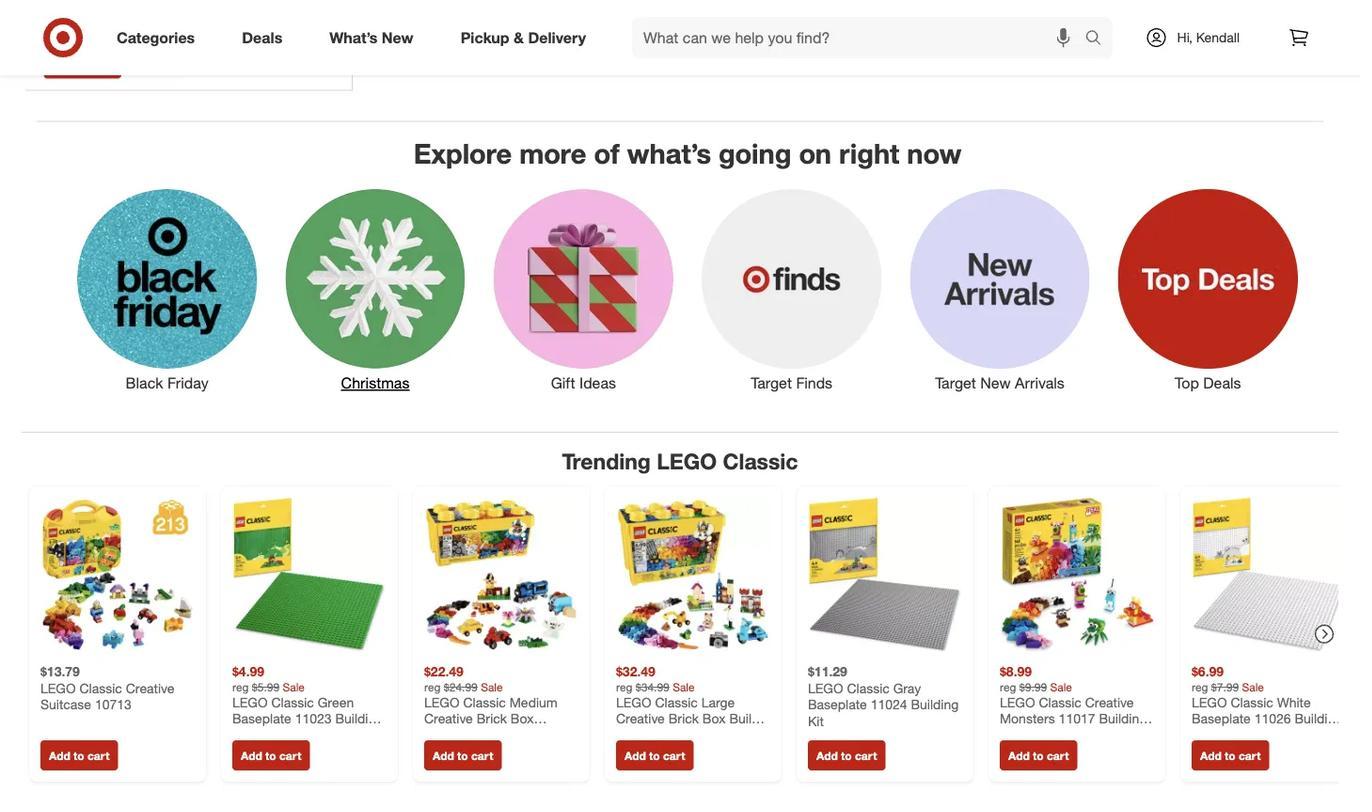 Task type: locate. For each thing, give the bounding box(es) containing it.
add
[[52, 57, 74, 71], [49, 748, 70, 762], [241, 748, 262, 762], [433, 748, 454, 762], [625, 748, 646, 762], [817, 748, 838, 762], [1008, 748, 1030, 762], [1200, 748, 1222, 762]]

reg left $9.99
[[1000, 680, 1016, 694]]

baseplate down $7.99
[[1192, 710, 1251, 727]]

add to cart button down available
[[44, 49, 121, 79]]

pickup & delivery link
[[445, 17, 610, 58]]

cart down '$24.99'
[[471, 748, 493, 762]]

pickup & delivery
[[461, 28, 586, 47]]

lego inside $11.29 lego classic gray baseplate 11024 building kit
[[808, 680, 843, 696]]

to for add to cart button below "11023" on the left of page
[[265, 748, 276, 762]]

add to cart button
[[44, 49, 121, 79], [40, 740, 118, 770], [232, 740, 310, 770], [424, 740, 502, 770], [616, 740, 694, 770], [808, 740, 886, 770], [1000, 740, 1077, 770], [1192, 740, 1269, 770]]

sale inside $22.49 reg $24.99 sale
[[481, 680, 503, 694]]

3 sale from the left
[[673, 680, 695, 694]]

to for add to cart button underneath 11024 at the bottom
[[841, 748, 852, 762]]

10713
[[95, 696, 132, 712]]

building right "11023" on the left of page
[[335, 710, 383, 727]]

1 reg from the left
[[232, 680, 249, 694]]

to down the "$6.99 reg $7.99 sale lego classic white baseplate 11026 building kit"
[[1225, 748, 1236, 762]]

friday
[[167, 374, 209, 393]]

classic inside the "$6.99 reg $7.99 sale lego classic white baseplate 11026 building kit"
[[1231, 694, 1274, 710]]

on
[[799, 137, 832, 170]]

add to cart down "11023" on the left of page
[[241, 748, 301, 762]]

sale right $34.99
[[673, 680, 695, 694]]

lego classic green baseplate 11023 building kit image
[[232, 497, 387, 652], [232, 497, 387, 652]]

building
[[911, 696, 959, 712], [335, 710, 383, 727], [1099, 710, 1147, 727], [1295, 710, 1343, 727]]

kit inside the $8.99 reg $9.99 sale lego classic creative monsters 11017 building kit with 5 toys
[[1000, 727, 1016, 743]]

target left arrivals
[[935, 374, 976, 393]]

reg left '$24.99'
[[424, 680, 441, 694]]

target
[[751, 374, 792, 393], [935, 374, 976, 393]]

deals
[[242, 28, 282, 47], [1203, 374, 1241, 393]]

lego down $4.99
[[232, 694, 268, 710]]

0 horizontal spatial creative
[[126, 680, 175, 696]]

monsters
[[1000, 710, 1055, 727]]

reg left $7.99
[[1192, 680, 1208, 694]]

$6.99 reg $7.99 sale lego classic white baseplate 11026 building kit
[[1192, 663, 1343, 743]]

add down $7.99
[[1200, 748, 1222, 762]]

new right what's
[[382, 28, 414, 47]]

lego inside the $8.99 reg $9.99 sale lego classic creative monsters 11017 building kit with 5 toys
[[1000, 694, 1035, 710]]

lego left 11024 at the bottom
[[808, 680, 843, 696]]

of
[[594, 137, 620, 170]]

building right 11024 at the bottom
[[911, 696, 959, 712]]

sale
[[283, 680, 305, 694], [481, 680, 503, 694], [673, 680, 695, 694], [1050, 680, 1072, 694], [1242, 680, 1264, 694]]

2 reg from the left
[[424, 680, 441, 694]]

target left finds
[[751, 374, 792, 393]]

cart down "11023" on the left of page
[[279, 748, 301, 762]]

building for lego classic creative monsters 11017 building kit with 5 toys
[[1099, 710, 1147, 727]]

kit left with on the bottom right of page
[[1000, 727, 1016, 743]]

sale right $7.99
[[1242, 680, 1264, 694]]

0 horizontal spatial baseplate
[[232, 710, 291, 727]]

to for add to cart button below the 11026
[[1225, 748, 1236, 762]]

finds
[[796, 374, 833, 393]]

available
[[69, 16, 120, 33]]

kit
[[808, 712, 824, 729], [232, 727, 248, 743], [1000, 727, 1016, 743], [1192, 727, 1208, 743]]

building for lego classic white baseplate 11026 building kit
[[1295, 710, 1343, 727]]

black friday
[[126, 374, 209, 393]]

reg left $34.99
[[616, 680, 633, 694]]

baseplate for lego classic green baseplate 11023 building kit
[[232, 710, 291, 727]]

2 horizontal spatial baseplate
[[1192, 710, 1251, 727]]

add down suitcase
[[49, 748, 70, 762]]

3 reg from the left
[[616, 680, 633, 694]]

baseplate
[[808, 696, 867, 712], [232, 710, 291, 727], [1192, 710, 1251, 727]]

creative right suitcase
[[126, 680, 175, 696]]

creative right $9.99
[[1085, 694, 1134, 710]]

kit down $4.99
[[232, 727, 248, 743]]

baseplate down "$5.99"
[[232, 710, 291, 727]]

1 sale from the left
[[283, 680, 305, 694]]

sale inside the $8.99 reg $9.99 sale lego classic creative monsters 11017 building kit with 5 toys
[[1050, 680, 1072, 694]]

building inside $4.99 reg $5.99 sale lego classic green baseplate 11023 building kit
[[335, 710, 383, 727]]

sale right '$24.99'
[[481, 680, 503, 694]]

cart down 10713
[[87, 748, 109, 762]]

baseplate inside $4.99 reg $5.99 sale lego classic green baseplate 11023 building kit
[[232, 710, 291, 727]]

to down $4.99 reg $5.99 sale lego classic green baseplate 11023 building kit
[[265, 748, 276, 762]]

target inside target new arrivals link
[[935, 374, 976, 393]]

add to cart button down '$24.99'
[[424, 740, 502, 770]]

reg inside the "$6.99 reg $7.99 sale lego classic white baseplate 11026 building kit"
[[1192, 680, 1208, 694]]

sale inside $32.49 reg $34.99 sale
[[673, 680, 695, 694]]

add to cart
[[52, 57, 113, 71], [49, 748, 109, 762], [241, 748, 301, 762], [433, 748, 493, 762], [625, 748, 685, 762], [817, 748, 877, 762], [1008, 748, 1069, 762], [1200, 748, 1261, 762]]

1 vertical spatial new
[[981, 374, 1011, 393]]

reg
[[232, 680, 249, 694], [424, 680, 441, 694], [616, 680, 633, 694], [1000, 680, 1016, 694], [1192, 680, 1208, 694]]

sale for $22.49
[[481, 680, 503, 694]]

reg inside $4.99 reg $5.99 sale lego classic green baseplate 11023 building kit
[[232, 680, 249, 694]]

building inside the "$6.99 reg $7.99 sale lego classic white baseplate 11026 building kit"
[[1295, 710, 1343, 727]]

top deals
[[1175, 374, 1241, 393]]

hi, kendall
[[1177, 29, 1240, 46]]

1 horizontal spatial new
[[981, 374, 1011, 393]]

not available in stores
[[44, 16, 173, 33]]

to down with on the bottom right of page
[[1033, 748, 1044, 762]]

11023
[[295, 710, 332, 727]]

kit down $6.99
[[1192, 727, 1208, 743]]

11017
[[1059, 710, 1095, 727]]

reg inside the $8.99 reg $9.99 sale lego classic creative monsters 11017 building kit with 5 toys
[[1000, 680, 1016, 694]]

lego classic gray baseplate 11024 building kit image
[[808, 497, 962, 652], [808, 497, 962, 652]]

baseplate down $11.29
[[808, 696, 867, 712]]

kit inside the "$6.99 reg $7.99 sale lego classic white baseplate 11026 building kit"
[[1192, 727, 1208, 743]]

top deals link
[[1104, 185, 1312, 394]]

1 target from the left
[[751, 374, 792, 393]]

target inside target finds link
[[751, 374, 792, 393]]

classic inside $4.99 reg $5.99 sale lego classic green baseplate 11023 building kit
[[271, 694, 314, 710]]

hi,
[[1177, 29, 1193, 46]]

1 horizontal spatial target
[[935, 374, 976, 393]]

now
[[907, 137, 962, 170]]

sale inside $4.99 reg $5.99 sale lego classic green baseplate 11023 building kit
[[283, 680, 305, 694]]

0 horizontal spatial target
[[751, 374, 792, 393]]

4 reg from the left
[[1000, 680, 1016, 694]]

creative inside $13.79 lego classic creative suitcase 10713
[[126, 680, 175, 696]]

categories link
[[101, 17, 218, 58]]

$13.79 lego classic creative suitcase 10713
[[40, 663, 175, 712]]

new for what's
[[382, 28, 414, 47]]

what's new link
[[313, 17, 437, 58]]

target finds
[[751, 374, 833, 393]]

building for lego classic green baseplate 11023 building kit
[[335, 710, 383, 727]]

1 horizontal spatial baseplate
[[808, 696, 867, 712]]

$11.29
[[808, 663, 847, 680]]

lego inside $13.79 lego classic creative suitcase 10713
[[40, 680, 76, 696]]

classic
[[723, 448, 798, 474], [79, 680, 122, 696], [847, 680, 890, 696], [271, 694, 314, 710], [1039, 694, 1082, 710], [1231, 694, 1274, 710]]

black
[[126, 374, 163, 393]]

not
[[44, 16, 65, 33]]

lego down $8.99
[[1000, 694, 1035, 710]]

$7.99
[[1211, 680, 1239, 694]]

cart
[[91, 57, 113, 71], [87, 748, 109, 762], [279, 748, 301, 762], [471, 748, 493, 762], [663, 748, 685, 762], [855, 748, 877, 762], [1047, 748, 1069, 762], [1239, 748, 1261, 762]]

target new arrivals
[[935, 374, 1065, 393]]

add down '$24.99'
[[433, 748, 454, 762]]

lego classic creative suitcase 10713 image
[[40, 497, 195, 652], [40, 497, 195, 652]]

to for add to cart button underneath $34.99
[[649, 748, 660, 762]]

add to cart button down suitcase
[[40, 740, 118, 770]]

1 horizontal spatial creative
[[1085, 694, 1134, 710]]

baseplate inside $11.29 lego classic gray baseplate 11024 building kit
[[808, 696, 867, 712]]

building right '11017'
[[1099, 710, 1147, 727]]

new
[[382, 28, 414, 47], [981, 374, 1011, 393]]

sale inside the "$6.99 reg $7.99 sale lego classic white baseplate 11026 building kit"
[[1242, 680, 1264, 694]]

kit inside $4.99 reg $5.99 sale lego classic green baseplate 11023 building kit
[[232, 727, 248, 743]]

new left arrivals
[[981, 374, 1011, 393]]

reg for $4.99
[[232, 680, 249, 694]]

black friday link
[[63, 185, 271, 394]]

to
[[77, 57, 88, 71], [73, 748, 84, 762], [265, 748, 276, 762], [457, 748, 468, 762], [649, 748, 660, 762], [841, 748, 852, 762], [1033, 748, 1044, 762], [1225, 748, 1236, 762]]

lego classic medium creative brick box building toys for creative play, kids creative kit 10696 image
[[424, 497, 579, 652], [424, 497, 579, 652]]

add down with on the bottom right of page
[[1008, 748, 1030, 762]]

classic inside $11.29 lego classic gray baseplate 11024 building kit
[[847, 680, 890, 696]]

christmas
[[341, 374, 410, 393]]

reg inside $22.49 reg $24.99 sale
[[424, 680, 441, 694]]

add to cart button down $34.99
[[616, 740, 694, 770]]

1 horizontal spatial deals
[[1203, 374, 1241, 393]]

0 vertical spatial deals
[[242, 28, 282, 47]]

building inside the $8.99 reg $9.99 sale lego classic creative monsters 11017 building kit with 5 toys
[[1099, 710, 1147, 727]]

lego
[[657, 448, 717, 474], [40, 680, 76, 696], [808, 680, 843, 696], [232, 694, 268, 710], [1000, 694, 1035, 710], [1192, 694, 1227, 710]]

add to cart down available
[[52, 57, 113, 71]]

to down '$24.99'
[[457, 748, 468, 762]]

5 sale from the left
[[1242, 680, 1264, 694]]

cart down 5
[[1047, 748, 1069, 762]]

$4.99
[[232, 663, 264, 680]]

green
[[318, 694, 354, 710]]

4 sale from the left
[[1050, 680, 1072, 694]]

reg left "$5.99"
[[232, 680, 249, 694]]

reg inside $32.49 reg $34.99 sale
[[616, 680, 633, 694]]

baseplate inside the "$6.99 reg $7.99 sale lego classic white baseplate 11026 building kit"
[[1192, 710, 1251, 727]]

lego classic creative monsters 11017 building kit with 5 toys image
[[1000, 497, 1154, 652], [1000, 497, 1154, 652]]

$8.99
[[1000, 663, 1032, 680]]

0 vertical spatial new
[[382, 28, 414, 47]]

cart down $34.99
[[663, 748, 685, 762]]

to down $11.29 lego classic gray baseplate 11024 building kit
[[841, 748, 852, 762]]

creative
[[126, 680, 175, 696], [1085, 694, 1134, 710]]

add to cart button down the 11026
[[1192, 740, 1269, 770]]

sale right $9.99
[[1050, 680, 1072, 694]]

lego classic large creative brick box build your own creative toys, kids building kit 10698 image
[[616, 497, 770, 652], [616, 497, 770, 652]]

going
[[719, 137, 791, 170]]

building inside $11.29 lego classic gray baseplate 11024 building kit
[[911, 696, 959, 712]]

white
[[1277, 694, 1311, 710]]

add to cart down 11024 at the bottom
[[817, 748, 877, 762]]

deals link
[[226, 17, 306, 58]]

lego left 10713
[[40, 680, 76, 696]]

$22.49 reg $24.99 sale
[[424, 663, 503, 694]]

0 horizontal spatial new
[[382, 28, 414, 47]]

lego down $6.99
[[1192, 694, 1227, 710]]

deals right top
[[1203, 374, 1241, 393]]

$8.99 reg $9.99 sale lego classic creative monsters 11017 building kit with 5 toys
[[1000, 663, 1147, 743]]

deals left what's
[[242, 28, 282, 47]]

sale right "$5.99"
[[283, 680, 305, 694]]

lego classic white baseplate 11026 building kit image
[[1192, 497, 1346, 652], [1192, 497, 1346, 652]]

5 reg from the left
[[1192, 680, 1208, 694]]

search button
[[1077, 17, 1122, 62]]

to down available
[[77, 57, 88, 71]]

with
[[1019, 727, 1044, 743]]

$34.99
[[636, 680, 670, 694]]

kit down $11.29
[[808, 712, 824, 729]]

to for add to cart button under '$24.99'
[[457, 748, 468, 762]]

cart down not available in stores
[[91, 57, 113, 71]]

2 target from the left
[[935, 374, 976, 393]]

to down suitcase
[[73, 748, 84, 762]]

what's
[[329, 28, 378, 47]]

to down $34.99
[[649, 748, 660, 762]]

2 sale from the left
[[481, 680, 503, 694]]

building right the 11026
[[1295, 710, 1343, 727]]

categories
[[117, 28, 195, 47]]



Task type: describe. For each thing, give the bounding box(es) containing it.
add down "$5.99"
[[241, 748, 262, 762]]

reg for $8.99
[[1000, 680, 1016, 694]]

what's
[[627, 137, 711, 170]]

$6.99
[[1192, 663, 1224, 680]]

toys
[[1059, 727, 1085, 743]]

add to cart button down 11024 at the bottom
[[808, 740, 886, 770]]

add to cart down with on the bottom right of page
[[1008, 748, 1069, 762]]

ideas
[[580, 374, 616, 393]]

cart down the 11026
[[1239, 748, 1261, 762]]

baseplate for lego classic white baseplate 11026 building kit
[[1192, 710, 1251, 727]]

gift
[[551, 374, 575, 393]]

more
[[519, 137, 586, 170]]

trending
[[562, 448, 651, 474]]

gift ideas link
[[479, 185, 688, 394]]

$32.49
[[616, 663, 656, 680]]

target new arrivals link
[[896, 185, 1104, 394]]

kit for lego classic green baseplate 11023 building kit
[[232, 727, 248, 743]]

right
[[839, 137, 900, 170]]

add to cart down suitcase
[[49, 748, 109, 762]]

sale for $4.99
[[283, 680, 305, 694]]

11024
[[871, 696, 907, 712]]

add down not
[[52, 57, 74, 71]]

$13.79
[[40, 663, 80, 680]]

sale for $6.99
[[1242, 680, 1264, 694]]

reg for $32.49
[[616, 680, 633, 694]]

What can we help you find? suggestions appear below search field
[[632, 17, 1090, 58]]

lego right the trending
[[657, 448, 717, 474]]

$4.99 reg $5.99 sale lego classic green baseplate 11023 building kit
[[232, 663, 383, 743]]

top
[[1175, 374, 1199, 393]]

$24.99
[[444, 680, 478, 694]]

add to cart down $34.99
[[625, 748, 685, 762]]

to for add to cart button below monsters
[[1033, 748, 1044, 762]]

add down $34.99
[[625, 748, 646, 762]]

add to cart down the 11026
[[1200, 748, 1261, 762]]

$32.49 reg $34.99 sale
[[616, 663, 695, 694]]

sale for $32.49
[[673, 680, 695, 694]]

lego inside $4.99 reg $5.99 sale lego classic green baseplate 11023 building kit
[[232, 694, 268, 710]]

trending lego classic
[[562, 448, 798, 474]]

creative inside the $8.99 reg $9.99 sale lego classic creative monsters 11017 building kit with 5 toys
[[1085, 694, 1134, 710]]

add to cart down '$24.99'
[[433, 748, 493, 762]]

christmas link
[[271, 185, 479, 394]]

$11.29 lego classic gray baseplate 11024 building kit
[[808, 663, 959, 729]]

lego inside the "$6.99 reg $7.99 sale lego classic white baseplate 11026 building kit"
[[1192, 694, 1227, 710]]

delivery
[[528, 28, 586, 47]]

cart down 11024 at the bottom
[[855, 748, 877, 762]]

$5.99
[[252, 680, 279, 694]]

1 vertical spatial deals
[[1203, 374, 1241, 393]]

pickup
[[461, 28, 509, 47]]

11026
[[1255, 710, 1291, 727]]

classic inside $13.79 lego classic creative suitcase 10713
[[79, 680, 122, 696]]

kit inside $11.29 lego classic gray baseplate 11024 building kit
[[808, 712, 824, 729]]

$22.49
[[424, 663, 464, 680]]

sale for $8.99
[[1050, 680, 1072, 694]]

target for target new arrivals
[[935, 374, 976, 393]]

add to cart button down monsters
[[1000, 740, 1077, 770]]

$9.99
[[1020, 680, 1047, 694]]

what's new
[[329, 28, 414, 47]]

stores
[[137, 16, 173, 33]]

kit for lego classic white baseplate 11026 building kit
[[1192, 727, 1208, 743]]

add to cart button down "11023" on the left of page
[[232, 740, 310, 770]]

search
[[1077, 30, 1122, 49]]

suitcase
[[40, 696, 91, 712]]

kendall
[[1196, 29, 1240, 46]]

reg for $6.99
[[1192, 680, 1208, 694]]

classic inside the $8.99 reg $9.99 sale lego classic creative monsters 11017 building kit with 5 toys
[[1039, 694, 1082, 710]]

5
[[1048, 727, 1055, 743]]

in
[[123, 16, 133, 33]]

target finds link
[[688, 185, 896, 394]]

explore more of what's going on right now
[[414, 137, 962, 170]]

to for add to cart button below available
[[77, 57, 88, 71]]

gift ideas
[[551, 374, 616, 393]]

reg for $22.49
[[424, 680, 441, 694]]

gray
[[893, 680, 921, 696]]

kit for lego classic creative monsters 11017 building kit with 5 toys
[[1000, 727, 1016, 743]]

add down $11.29 lego classic gray baseplate 11024 building kit
[[817, 748, 838, 762]]

new for target
[[981, 374, 1011, 393]]

&
[[514, 28, 524, 47]]

target for target finds
[[751, 374, 792, 393]]

0 horizontal spatial deals
[[242, 28, 282, 47]]

explore
[[414, 137, 512, 170]]

arrivals
[[1015, 374, 1065, 393]]

to for add to cart button under suitcase
[[73, 748, 84, 762]]



Task type: vqa. For each thing, say whether or not it's contained in the screenshot.
What's
yes



